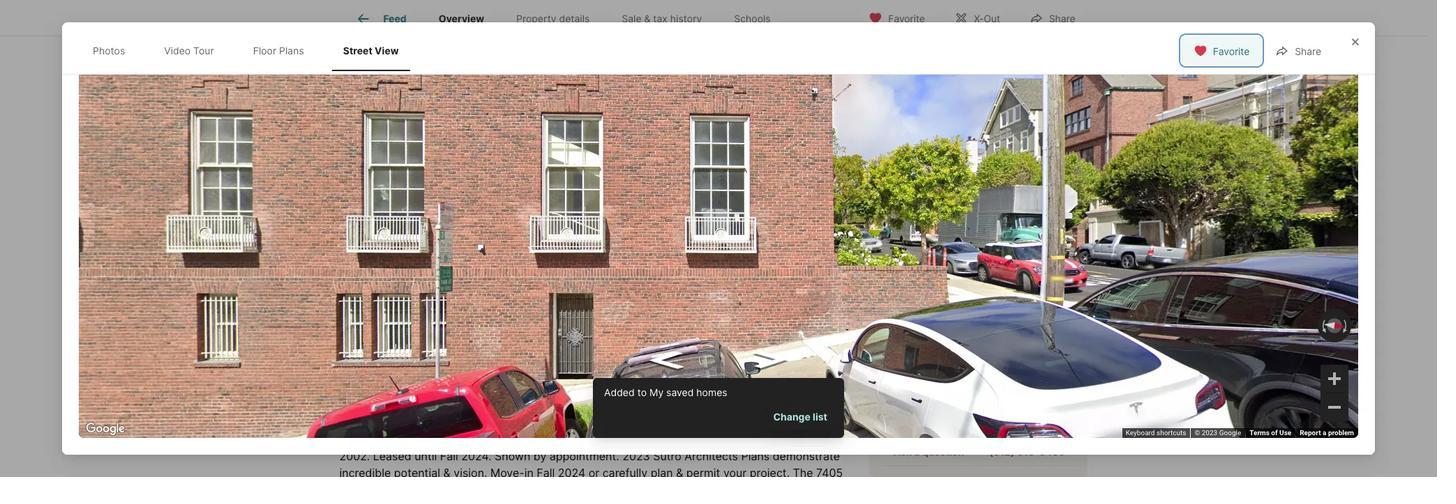 Task type: locate. For each thing, give the bounding box(es) containing it.
history
[[670, 13, 702, 25]]

for
[[352, 243, 371, 255]]

video
[[1017, 354, 1040, 364]]

shown
[[495, 449, 531, 463]]

list box
[[880, 344, 1076, 375]]

oct 26 thursday
[[955, 275, 994, 323]]

1 vertical spatial floor
[[459, 193, 483, 205]]

floor
[[253, 45, 276, 57], [459, 193, 483, 205]]

list
[[813, 411, 828, 423]]

1 horizontal spatial &
[[644, 13, 651, 25]]

0 vertical spatial video
[[164, 45, 191, 57]]

3015
[[339, 269, 367, 283]]

with inside video preview! pacific heights edwardian home built in 1912 with south views. updated in 2002. leased until fall 2024. shown by appointment. 2023 sutro architects plans demonstrate incredible potential & vision. move-in fall 2024 or carefully plan & permit your project. the 74
[[661, 432, 684, 446]]

0 vertical spatial view
[[375, 45, 399, 57]]

2 vertical spatial plans
[[741, 449, 770, 463]]

details
[[559, 13, 590, 25]]

plan
[[651, 466, 673, 477]]

pacific up until in the bottom left of the page
[[421, 432, 456, 446]]

a left redfin
[[934, 253, 941, 267]]

view inside tab
[[375, 45, 399, 57]]

tab list containing feed
[[339, 0, 798, 36]]

2002.
[[339, 449, 370, 463]]

alert
[[593, 378, 844, 438]]

0 horizontal spatial &
[[443, 466, 451, 477]]

updated
[[759, 432, 805, 446]]

1 horizontal spatial view
[[591, 193, 614, 205]]

oct inside oct 25 wednesday
[[894, 275, 913, 285]]

oct down agent
[[1017, 275, 1035, 285]]

0 horizontal spatial favorite
[[888, 12, 925, 24]]

homes
[[697, 386, 728, 398]]

1 horizontal spatial plans
[[485, 193, 511, 205]]

street view inside button
[[559, 193, 614, 205]]

tour
[[193, 45, 214, 57], [880, 253, 905, 267], [890, 354, 912, 364], [978, 354, 1000, 364]]

tab list
[[339, 0, 798, 36], [79, 31, 424, 71]]

0 vertical spatial share
[[1049, 12, 1076, 24]]

south
[[687, 432, 718, 446]]

7,405
[[662, 301, 707, 320]]

with up sutro
[[661, 432, 684, 446]]

saved
[[666, 386, 694, 398]]

7:00
[[1010, 409, 1027, 419]]

in
[[914, 354, 922, 364], [622, 432, 631, 446], [808, 432, 817, 446], [524, 466, 534, 477]]

0 horizontal spatial street view
[[343, 45, 399, 57]]

premier
[[981, 253, 1024, 267]]

video for photos
[[164, 45, 191, 57]]

pacific down sale
[[370, 269, 407, 283]]

1 horizontal spatial share
[[1295, 46, 1322, 57]]

0 vertical spatial pacific
[[370, 269, 407, 283]]

of
[[1272, 429, 1278, 437]]

next image
[[1060, 288, 1082, 311]]

to
[[637, 386, 647, 398]]

sale & tax history tab
[[606, 2, 718, 36]]

0 vertical spatial 2023
[[1202, 429, 1218, 437]]

oct inside oct 26 thursday
[[955, 275, 974, 285]]

3015 pacific ave, san francisco, ca 94115 image
[[339, 0, 863, 225], [869, 0, 1087, 103], [869, 108, 1087, 225]]

video up for sale - active
[[382, 193, 410, 205]]

&
[[644, 13, 651, 25], [443, 466, 451, 477], [676, 466, 683, 477]]

(312) 616-5409 link
[[989, 446, 1065, 458]]

, left ca
[[510, 269, 513, 283]]

1 vertical spatial 2023
[[623, 449, 650, 463]]

1 vertical spatial share button
[[1264, 36, 1333, 65]]

1 vertical spatial view
[[591, 193, 614, 205]]

keyboard
[[1126, 429, 1155, 437]]

0 horizontal spatial floor plans
[[253, 45, 304, 57]]

1 horizontal spatial oct
[[955, 275, 974, 285]]

terms of use link
[[1250, 429, 1292, 437]]

keyboard shortcuts button
[[1126, 428, 1186, 438]]

1 horizontal spatial street
[[559, 193, 588, 205]]

1 horizontal spatial pacific
[[421, 432, 456, 446]]

6
[[536, 301, 547, 320]]

agent
[[1026, 253, 1058, 267]]

1 vertical spatial favorite button
[[1182, 36, 1262, 65]]

99 photos button
[[985, 186, 1076, 214]]

1 horizontal spatial share button
[[1264, 36, 1333, 65]]

with
[[908, 253, 932, 267], [661, 432, 684, 446]]

0 horizontal spatial with
[[661, 432, 684, 446]]

by
[[534, 449, 547, 463]]

0 vertical spatial plans
[[279, 45, 304, 57]]

fall right until in the bottom left of the page
[[440, 449, 458, 463]]

0 horizontal spatial oct
[[894, 275, 913, 285]]

1 vertical spatial favorite
[[1213, 46, 1250, 57]]

google image
[[82, 420, 128, 438]]

& right plan
[[676, 466, 683, 477]]

0 vertical spatial a
[[934, 253, 941, 267]]

& inside tab
[[644, 13, 651, 25]]

0 horizontal spatial plans
[[279, 45, 304, 57]]

1 vertical spatial a
[[1323, 429, 1327, 437]]

street inside tab
[[343, 45, 373, 57]]

0 horizontal spatial ,
[[430, 269, 433, 283]]

or
[[589, 466, 600, 477]]

3015 pacific ave , san francisco , ca 94115
[[339, 269, 567, 283]]

floor inside 'floor plans' button
[[459, 193, 483, 205]]

video tour tab
[[153, 33, 225, 68]]

1 horizontal spatial 2023
[[1202, 429, 1218, 437]]

video inside tab
[[164, 45, 191, 57]]

person
[[923, 354, 955, 364]]

& left tax
[[644, 13, 651, 25]]

0 vertical spatial street
[[343, 45, 373, 57]]

0 horizontal spatial pacific
[[370, 269, 407, 283]]

1 vertical spatial plans
[[485, 193, 511, 205]]

0 horizontal spatial fall
[[440, 449, 458, 463]]

pm
[[1029, 409, 1042, 419]]

home
[[425, 388, 469, 408]]

1 vertical spatial share
[[1295, 46, 1322, 57]]

2 oct from the left
[[955, 275, 974, 285]]

dialog containing photos
[[62, 22, 1375, 455]]

active link
[[408, 243, 443, 255]]

oct
[[894, 275, 913, 285], [955, 275, 974, 285], [1017, 275, 1035, 285]]

3 oct from the left
[[1017, 275, 1035, 285]]

heights
[[459, 432, 500, 446]]

5409
[[1039, 446, 1065, 458]]

2 horizontal spatial a
[[1323, 429, 1327, 437]]

1 vertical spatial video
[[382, 193, 410, 205]]

1 horizontal spatial with
[[908, 253, 932, 267]]

get pre-approved link
[[418, 324, 502, 335]]

0 vertical spatial share button
[[1018, 3, 1087, 32]]

0 horizontal spatial video
[[164, 45, 191, 57]]

ask a question
[[894, 446, 964, 458]]

1 oct from the left
[[894, 275, 913, 285]]

2 horizontal spatial video
[[382, 193, 410, 205]]

2024
[[558, 466, 586, 477]]

ca
[[517, 269, 532, 283]]

1 horizontal spatial favorite
[[1213, 46, 1250, 57]]

in down shown
[[524, 466, 534, 477]]

dialog
[[62, 22, 1375, 455]]

view inside button
[[591, 193, 614, 205]]

2023 up carefully
[[623, 449, 650, 463]]

a right report
[[1323, 429, 1327, 437]]

2 vertical spatial video
[[339, 432, 370, 446]]

redfin
[[943, 253, 979, 267]]

tour for tour via video chat
[[978, 354, 1000, 364]]

2023 inside dialog
[[1202, 429, 1218, 437]]

edwardian
[[503, 432, 558, 446]]

plans inside video preview! pacific heights edwardian home built in 1912 with south views. updated in 2002. leased until fall 2024. shown by appointment. 2023 sutro architects plans demonstrate incredible potential & vision. move-in fall 2024 or carefully plan & permit your project. the 74
[[741, 449, 770, 463]]

pacific inside video preview! pacific heights edwardian home built in 1912 with south views. updated in 2002. leased until fall 2024. shown by appointment. 2023 sutro architects plans demonstrate incredible potential & vision. move-in fall 2024 or carefully plan & permit your project. the 74
[[421, 432, 456, 446]]

99
[[1016, 193, 1029, 205]]

video right photos
[[164, 45, 191, 57]]

a
[[934, 253, 941, 267], [1323, 429, 1327, 437], [914, 446, 920, 458]]

1 vertical spatial with
[[661, 432, 684, 446]]

0 vertical spatial floor plans
[[253, 45, 304, 57]]

0 vertical spatial favorite button
[[857, 3, 937, 32]]

oct up wednesday
[[894, 275, 913, 285]]

ask a question link
[[894, 446, 964, 458]]

google
[[1219, 429, 1241, 437]]

1912
[[634, 432, 658, 446]]

& left vision.
[[443, 466, 451, 477]]

your
[[724, 466, 747, 477]]

2 horizontal spatial oct
[[1017, 275, 1035, 285]]

2 horizontal spatial plans
[[741, 449, 770, 463]]

1 vertical spatial floor plans
[[459, 193, 511, 205]]

fall down by
[[537, 466, 555, 477]]

0 horizontal spatial view
[[375, 45, 399, 57]]

oct inside oct 27 friday
[[1017, 275, 1035, 285]]

0 vertical spatial street view
[[343, 45, 399, 57]]

leased
[[373, 449, 411, 463]]

0 vertical spatial fall
[[440, 449, 458, 463]]

0 horizontal spatial floor
[[253, 45, 276, 57]]

2023 right © on the right bottom of the page
[[1202, 429, 1218, 437]]

tab list for x-out
[[339, 0, 798, 36]]

a inside dialog
[[1323, 429, 1327, 437]]

until
[[415, 449, 437, 463]]

oct for 25
[[894, 275, 913, 285]]

1 horizontal spatial floor plans
[[459, 193, 511, 205]]

feed link
[[355, 10, 407, 27]]

oct for 27
[[1017, 275, 1035, 285]]

view
[[375, 45, 399, 57], [591, 193, 614, 205]]

use
[[1280, 429, 1292, 437]]

schools tab
[[718, 2, 787, 36]]

carefully
[[603, 466, 648, 477]]

None button
[[889, 269, 945, 330], [950, 270, 1006, 329], [1012, 270, 1068, 329], [889, 269, 945, 330], [950, 270, 1006, 329], [1012, 270, 1068, 329]]

oct down redfin
[[955, 275, 974, 285]]

via
[[1002, 354, 1014, 364]]

tour via video chat
[[978, 354, 1063, 364]]

$8,500,000 est. $61,940 /mo get pre-approved
[[339, 301, 502, 335]]

tab list containing photos
[[79, 31, 424, 71]]

video inside button
[[382, 193, 410, 205]]

1 vertical spatial street view
[[559, 193, 614, 205]]

1 vertical spatial pacific
[[421, 432, 456, 446]]

, left san
[[430, 269, 433, 283]]

question
[[922, 446, 964, 458]]

1 vertical spatial street
[[559, 193, 588, 205]]

demonstrate
[[773, 449, 840, 463]]

2 vertical spatial a
[[914, 446, 920, 458]]

architects
[[685, 449, 738, 463]]

1 horizontal spatial floor
[[459, 193, 483, 205]]

0 horizontal spatial a
[[914, 446, 920, 458]]

1 horizontal spatial street view
[[559, 193, 614, 205]]

for sale - active
[[352, 243, 443, 255]]

a right ask at the right
[[914, 446, 920, 458]]

0 horizontal spatial 2023
[[623, 449, 650, 463]]

1 vertical spatial fall
[[537, 466, 555, 477]]

1 horizontal spatial favorite button
[[1182, 36, 1262, 65]]

tab list for share
[[79, 31, 424, 71]]

active
[[408, 243, 443, 255]]

27
[[1017, 285, 1048, 315]]

video inside video preview! pacific heights edwardian home built in 1912 with south views. updated in 2002. leased until fall 2024. shown by appointment. 2023 sutro architects plans demonstrate incredible potential & vision. move-in fall 2024 or carefully plan & permit your project. the 74
[[339, 432, 370, 446]]

1 horizontal spatial video
[[339, 432, 370, 446]]

terms
[[1250, 429, 1270, 437]]

0 horizontal spatial street
[[343, 45, 373, 57]]

0 vertical spatial floor
[[253, 45, 276, 57]]

video up 2002.
[[339, 432, 370, 446]]

/mo
[[397, 324, 415, 335]]

with up oct 25 wednesday
[[908, 253, 932, 267]]

1 horizontal spatial ,
[[510, 269, 513, 283]]

share inside dialog
[[1295, 46, 1322, 57]]

tab list inside dialog
[[79, 31, 424, 71]]

tour for tour in person
[[890, 354, 912, 364]]

2023
[[1202, 429, 1218, 437], [623, 449, 650, 463]]

favorite inside dialog
[[1213, 46, 1250, 57]]



Task type: describe. For each thing, give the bounding box(es) containing it.
report a problem link
[[1300, 429, 1354, 437]]

94115
[[535, 269, 567, 283]]

-
[[401, 243, 406, 255]]

move-
[[490, 466, 524, 477]]

ave
[[409, 269, 430, 283]]

sale
[[622, 13, 642, 25]]

oct 25 wednesday
[[894, 275, 939, 323]]

property
[[516, 13, 557, 25]]

floor plans inside button
[[459, 193, 511, 205]]

tour with a redfin premier agent
[[880, 253, 1058, 267]]

schedule tour next available: today at 7:00 pm
[[915, 394, 1042, 419]]

plans inside 'floor plans' button
[[485, 193, 511, 205]]

0 vertical spatial favorite
[[888, 12, 925, 24]]

0 horizontal spatial share
[[1049, 12, 1076, 24]]

in up demonstrate
[[808, 432, 817, 446]]

about
[[339, 388, 388, 408]]

oct for 26
[[955, 275, 974, 285]]

overview
[[439, 13, 484, 25]]

floor plans button
[[427, 186, 522, 214]]

francisco
[[459, 269, 510, 283]]

tour in person
[[890, 354, 955, 364]]

in right built
[[622, 432, 631, 446]]

6.5 baths
[[596, 301, 626, 336]]

a for ask a question
[[914, 446, 920, 458]]

vision.
[[454, 466, 487, 477]]

home
[[561, 432, 593, 446]]

video tour
[[164, 45, 214, 57]]

schools
[[734, 13, 771, 25]]

26
[[955, 285, 988, 315]]

beds
[[536, 322, 562, 336]]

pre-
[[437, 324, 457, 335]]

©
[[1195, 429, 1200, 437]]

built
[[596, 432, 619, 446]]

terms of use
[[1250, 429, 1292, 437]]

photos tab
[[82, 33, 136, 68]]

get
[[418, 324, 435, 335]]

ft
[[679, 322, 690, 336]]

sq
[[662, 322, 676, 336]]

2 , from the left
[[510, 269, 513, 283]]

est.
[[339, 324, 357, 335]]

0 horizontal spatial favorite button
[[857, 3, 937, 32]]

friday
[[1017, 314, 1042, 323]]

out
[[984, 12, 1000, 24]]

today
[[974, 409, 998, 419]]

available:
[[935, 409, 972, 419]]

2023 inside video preview! pacific heights edwardian home built in 1912 with south views. updated in 2002. leased until fall 2024. shown by appointment. 2023 sutro architects plans demonstrate incredible potential & vision. move-in fall 2024 or carefully plan & permit your project. the 74
[[623, 449, 650, 463]]

tour for tour with a redfin premier agent
[[880, 253, 905, 267]]

alert containing added to my saved homes
[[593, 378, 844, 438]]

next
[[915, 409, 933, 419]]

$8,500,000
[[339, 301, 434, 320]]

6 beds
[[536, 301, 562, 336]]

street view inside tab
[[343, 45, 399, 57]]

x-out
[[974, 12, 1000, 24]]

6.5
[[596, 301, 621, 320]]

25
[[894, 285, 926, 315]]

video preview! pacific heights edwardian home built in 1912 with south views. updated in 2002. leased until fall 2024. shown by appointment. 2023 sutro architects plans demonstrate incredible potential & vision. move-in fall 2024 or carefully plan & permit your project. the 74
[[339, 432, 846, 477]]

video button
[[351, 186, 422, 214]]

list box containing tour in person
[[880, 344, 1076, 375]]

0 horizontal spatial share button
[[1018, 3, 1087, 32]]

tour inside video tour tab
[[193, 45, 214, 57]]

2 horizontal spatial &
[[676, 466, 683, 477]]

0 vertical spatial with
[[908, 253, 932, 267]]

baths link
[[596, 322, 626, 336]]

at
[[1000, 409, 1008, 419]]

street view button
[[528, 186, 626, 214]]

a for report a problem
[[1323, 429, 1327, 437]]

san
[[436, 269, 456, 283]]

problem
[[1328, 429, 1354, 437]]

photos
[[1031, 193, 1064, 205]]

floor inside floor plans tab
[[253, 45, 276, 57]]

map entry image
[[755, 241, 847, 334]]

1 horizontal spatial fall
[[537, 466, 555, 477]]

street inside button
[[559, 193, 588, 205]]

(312)
[[989, 446, 1015, 458]]

99 photos
[[1016, 193, 1064, 205]]

$61,940
[[359, 324, 397, 335]]

chat
[[1042, 354, 1063, 364]]

overview tab
[[423, 2, 500, 36]]

floor plans inside tab
[[253, 45, 304, 57]]

appointment.
[[550, 449, 619, 463]]

added to my saved homes
[[604, 386, 728, 398]]

views.
[[721, 432, 756, 446]]

video for about this home
[[339, 432, 370, 446]]

oct 27 friday
[[1017, 275, 1048, 323]]

shortcuts
[[1157, 429, 1186, 437]]

baths
[[596, 322, 626, 336]]

sale & tax history
[[622, 13, 702, 25]]

feed
[[383, 13, 407, 25]]

keyboard shortcuts
[[1126, 429, 1186, 437]]

(312) 616-5409
[[989, 446, 1065, 458]]

incredible
[[339, 466, 391, 477]]

1 , from the left
[[430, 269, 433, 283]]

property details tab
[[500, 2, 606, 36]]

thursday
[[955, 314, 994, 323]]

my
[[650, 386, 664, 398]]

plans inside floor plans tab
[[279, 45, 304, 57]]

7,405 sq ft
[[662, 301, 707, 336]]

added
[[604, 386, 635, 398]]

change list
[[773, 411, 828, 423]]

schedule
[[940, 394, 991, 408]]

floor plans tab
[[242, 33, 315, 68]]

report a problem
[[1300, 429, 1354, 437]]

in left person
[[914, 354, 922, 364]]

street view tab
[[332, 33, 410, 68]]

1 horizontal spatial a
[[934, 253, 941, 267]]

sutro
[[653, 449, 682, 463]]

permit
[[686, 466, 720, 477]]

change list button
[[768, 404, 833, 430]]



Task type: vqa. For each thing, say whether or not it's contained in the screenshot.
670-1,070 Sq Ft
no



